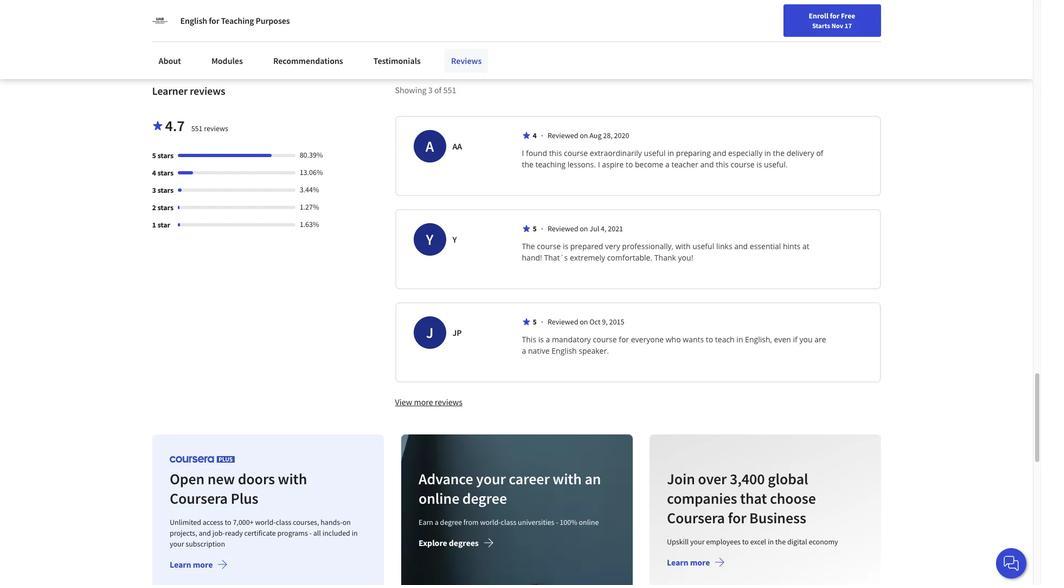 Task type: locate. For each thing, give the bounding box(es) containing it.
this down especially
[[716, 160, 729, 170]]

2 horizontal spatial is
[[757, 160, 762, 170]]

digital
[[787, 538, 807, 547]]

5 up this
[[533, 317, 537, 327]]

0 horizontal spatial learn more
[[169, 560, 213, 571]]

3 right showing
[[428, 85, 433, 96]]

0 horizontal spatial is
[[538, 335, 544, 345]]

your for find
[[748, 12, 762, 22]]

projects,
[[169, 529, 197, 539]]

- inside unlimited access to 7,000+ world-class courses, hands-on projects, and job-ready certificate programs - all included in your subscription
[[309, 529, 312, 539]]

nov
[[832, 21, 843, 30]]

thank
[[654, 253, 676, 263]]

of
[[434, 85, 442, 96], [816, 148, 824, 159]]

1 horizontal spatial more
[[414, 397, 433, 408]]

the course is prepared very professionally, with useful links and essential hints at hand! that´s extremely comfortable. thank you!
[[522, 242, 811, 263]]

business
[[749, 509, 806, 528]]

with right doors
[[278, 470, 307, 489]]

0 horizontal spatial -
[[309, 529, 312, 539]]

excel
[[750, 538, 766, 547]]

reviewed up prepared
[[548, 224, 578, 234]]

0 horizontal spatial y
[[426, 230, 434, 250]]

0 vertical spatial 5
[[152, 151, 156, 161]]

of right delivery on the top of the page
[[816, 148, 824, 159]]

with inside advance your career with an online degree
[[552, 470, 581, 489]]

1 horizontal spatial y
[[453, 234, 457, 245]]

551 down the 'reviews'
[[443, 85, 456, 96]]

class inside unlimited access to 7,000+ world-class courses, hands-on projects, and job-ready certificate programs - all included in your subscription
[[276, 518, 291, 528]]

a left teacher
[[665, 160, 670, 170]]

class up programs
[[276, 518, 291, 528]]

learn more link down subscription
[[169, 560, 228, 573]]

oct
[[590, 317, 601, 327]]

2 vertical spatial reviewed
[[548, 317, 578, 327]]

a
[[426, 137, 434, 156]]

to right aspire at top
[[626, 160, 633, 170]]

2 class from the left
[[500, 518, 516, 528]]

to up the ready
[[225, 518, 231, 528]]

doors
[[238, 470, 275, 489]]

1 horizontal spatial 4
[[533, 131, 537, 141]]

None search field
[[155, 7, 415, 28]]

useful inside i found this course extraordinarily useful in preparing and especially in the delivery of the teaching lessons. i aspire to become a teacher and this course is useful.
[[644, 148, 666, 159]]

1 vertical spatial the
[[522, 160, 534, 170]]

and
[[713, 148, 726, 159], [700, 160, 714, 170], [734, 242, 748, 252], [198, 529, 211, 539]]

testimonials link
[[367, 49, 427, 73]]

coursera plus image
[[169, 456, 235, 463]]

earn a degree from world-class universities - 100% online
[[418, 518, 598, 528]]

learn more
[[667, 558, 710, 569], [169, 560, 213, 571]]

learn down projects,
[[169, 560, 191, 571]]

1 horizontal spatial world-
[[480, 518, 500, 528]]

i
[[522, 148, 524, 159], [598, 160, 600, 170]]

online
[[418, 489, 459, 509], [578, 518, 598, 528]]

is up that´s
[[563, 242, 568, 252]]

i left found
[[522, 148, 524, 159]]

hand!
[[522, 253, 542, 263]]

more down subscription
[[193, 560, 213, 571]]

1 horizontal spatial 3
[[428, 85, 433, 96]]

your left career
[[476, 470, 505, 489]]

1 horizontal spatial english
[[552, 346, 577, 356]]

and up subscription
[[198, 529, 211, 539]]

new
[[763, 12, 778, 22]]

1 horizontal spatial class
[[500, 518, 516, 528]]

of inside i found this course extraordinarily useful in preparing and especially in the delivery of the teaching lessons. i aspire to become a teacher and this course is useful.
[[816, 148, 824, 159]]

reviews
[[190, 84, 225, 98], [204, 124, 228, 134], [435, 397, 463, 408]]

4 stars from the top
[[158, 203, 174, 213]]

1 reviewed from the top
[[548, 131, 578, 141]]

3 reviewed from the top
[[548, 317, 578, 327]]

1 vertical spatial i
[[598, 160, 600, 170]]

find your new career link
[[727, 11, 805, 24]]

0 horizontal spatial 3
[[152, 186, 156, 195]]

the left digital
[[775, 538, 786, 547]]

0 horizontal spatial world-
[[255, 518, 276, 528]]

reviewed up teaching at right top
[[548, 131, 578, 141]]

0 horizontal spatial 551
[[191, 124, 203, 134]]

stars for 2 stars
[[158, 203, 174, 213]]

in right teach
[[737, 335, 743, 345]]

in inside this is a mandatory course for everyone who wants to teach in english, even if you are a native english speaker.
[[737, 335, 743, 345]]

0 horizontal spatial learn more link
[[169, 560, 228, 573]]

1 world- from the left
[[255, 518, 276, 528]]

on inside unlimited access to 7,000+ world-class courses, hands-on projects, and job-ready certificate programs - all included in your subscription
[[342, 518, 351, 528]]

reviews down modules link
[[190, 84, 225, 98]]

over
[[698, 470, 727, 489]]

world- up certificate
[[255, 518, 276, 528]]

2 horizontal spatial more
[[690, 558, 710, 569]]

stars down 4 stars
[[158, 186, 174, 195]]

to left excel
[[742, 538, 749, 547]]

1 vertical spatial useful
[[693, 242, 714, 252]]

3 up 2
[[152, 186, 156, 195]]

1.63%
[[300, 220, 319, 230]]

in
[[668, 148, 674, 159], [765, 148, 771, 159], [737, 335, 743, 345], [352, 529, 358, 539], [768, 538, 774, 547]]

1 class from the left
[[276, 518, 291, 528]]

in up teacher
[[668, 148, 674, 159]]

reviewed for a
[[548, 131, 578, 141]]

for inside join over 3,400 global companies that choose coursera for business
[[728, 509, 746, 528]]

degree left from
[[440, 518, 462, 528]]

1 horizontal spatial with
[[552, 470, 581, 489]]

5 up 4 stars
[[152, 151, 156, 161]]

class left universities
[[500, 518, 516, 528]]

1 horizontal spatial of
[[816, 148, 824, 159]]

1 horizontal spatial useful
[[693, 242, 714, 252]]

wants
[[683, 335, 704, 345]]

for inside this is a mandatory course for everyone who wants to teach in english, even if you are a native english speaker.
[[619, 335, 629, 345]]

on
[[580, 131, 588, 141], [580, 224, 588, 234], [580, 317, 588, 327], [342, 518, 351, 528]]

reviewed up mandatory
[[548, 317, 578, 327]]

2 stars from the top
[[158, 168, 174, 178]]

1 horizontal spatial learn more
[[667, 558, 710, 569]]

view more reviews
[[395, 397, 463, 408]]

teaching
[[221, 15, 254, 26]]

hints
[[783, 242, 801, 252]]

on left jul
[[580, 224, 588, 234]]

delivery
[[787, 148, 814, 159]]

your for upskill
[[690, 538, 705, 547]]

1 vertical spatial -
[[309, 529, 312, 539]]

explore degrees
[[418, 538, 478, 549]]

learn more down subscription
[[169, 560, 213, 571]]

learn down upskill
[[667, 558, 688, 569]]

extremely
[[570, 253, 605, 263]]

2 vertical spatial reviews
[[435, 397, 463, 408]]

more down employees
[[690, 558, 710, 569]]

degree
[[462, 489, 507, 509], [440, 518, 462, 528]]

your inside advance your career with an online degree
[[476, 470, 505, 489]]

for down the 2015
[[619, 335, 629, 345]]

useful up become
[[644, 148, 666, 159]]

upskill your employees to excel in the digital economy
[[667, 538, 838, 547]]

coursera up upskill
[[667, 509, 725, 528]]

coursera up the unlimited
[[169, 489, 227, 509]]

stars up 4 stars
[[158, 151, 174, 161]]

very
[[605, 242, 620, 252]]

reviews right view
[[435, 397, 463, 408]]

0 horizontal spatial learn
[[169, 560, 191, 571]]

english for english
[[825, 12, 851, 23]]

0 horizontal spatial with
[[278, 470, 307, 489]]

for left teaching at the top
[[209, 15, 219, 26]]

with inside the course is prepared very professionally, with useful links and essential hints at hand! that´s extremely comfortable. thank you!
[[676, 242, 691, 252]]

- left the all
[[309, 529, 312, 539]]

1 vertical spatial this
[[716, 160, 729, 170]]

0 vertical spatial -
[[555, 518, 558, 528]]

your
[[748, 12, 762, 22], [476, 470, 505, 489], [690, 538, 705, 547], [169, 540, 184, 550]]

job-
[[212, 529, 225, 539]]

employees
[[706, 538, 741, 547]]

stars right 2
[[158, 203, 174, 213]]

and right links
[[734, 242, 748, 252]]

0 horizontal spatial online
[[418, 489, 459, 509]]

subscription
[[185, 540, 225, 550]]

a down this
[[522, 346, 526, 356]]

modules link
[[205, 49, 249, 73]]

a right earn
[[434, 518, 438, 528]]

2 vertical spatial is
[[538, 335, 544, 345]]

y
[[426, 230, 434, 250], [453, 234, 457, 245]]

stars for 3 stars
[[158, 186, 174, 195]]

1 horizontal spatial 551
[[443, 85, 456, 96]]

0 horizontal spatial class
[[276, 518, 291, 528]]

0 vertical spatial reviewed
[[548, 131, 578, 141]]

everyone
[[631, 335, 664, 345]]

1 vertical spatial reviews
[[204, 124, 228, 134]]

0 horizontal spatial more
[[193, 560, 213, 571]]

for up employees
[[728, 509, 746, 528]]

1 vertical spatial of
[[816, 148, 824, 159]]

2 horizontal spatial with
[[676, 242, 691, 252]]

global
[[768, 470, 808, 489]]

world- inside unlimited access to 7,000+ world-class courses, hands-on projects, and job-ready certificate programs - all included in your subscription
[[255, 518, 276, 528]]

with inside open new doors with coursera plus
[[278, 470, 307, 489]]

star
[[158, 220, 170, 230]]

1 horizontal spatial -
[[555, 518, 558, 528]]

your for advance
[[476, 470, 505, 489]]

on left aug
[[580, 131, 588, 141]]

this
[[522, 335, 536, 345]]

your right upskill
[[690, 538, 705, 547]]

in up useful.
[[765, 148, 771, 159]]

course inside this is a mandatory course for everyone who wants to teach in english, even if you are a native english speaker.
[[593, 335, 617, 345]]

coursera inside open new doors with coursera plus
[[169, 489, 227, 509]]

online right 100%
[[578, 518, 598, 528]]

0 horizontal spatial useful
[[644, 148, 666, 159]]

0 horizontal spatial this
[[549, 148, 562, 159]]

2 world- from the left
[[480, 518, 500, 528]]

0 vertical spatial is
[[757, 160, 762, 170]]

reviewed for y
[[548, 224, 578, 234]]

reviews right 4.7
[[204, 124, 228, 134]]

class
[[276, 518, 291, 528], [500, 518, 516, 528]]

0 horizontal spatial english
[[180, 15, 207, 26]]

0 horizontal spatial of
[[434, 85, 442, 96]]

that´s
[[544, 253, 568, 263]]

2 reviewed from the top
[[548, 224, 578, 234]]

with left an
[[552, 470, 581, 489]]

3,400
[[730, 470, 765, 489]]

course up speaker. on the right bottom
[[593, 335, 617, 345]]

on for j
[[580, 317, 588, 327]]

a up native
[[546, 335, 550, 345]]

is
[[757, 160, 762, 170], [563, 242, 568, 252], [538, 335, 544, 345]]

0 vertical spatial degree
[[462, 489, 507, 509]]

the up useful.
[[773, 148, 785, 159]]

1 horizontal spatial coursera
[[667, 509, 725, 528]]

0 vertical spatial useful
[[644, 148, 666, 159]]

1 horizontal spatial learn
[[667, 558, 688, 569]]

1 vertical spatial 5
[[533, 224, 537, 234]]

- left 100%
[[555, 518, 558, 528]]

on for y
[[580, 224, 588, 234]]

on up 'included'
[[342, 518, 351, 528]]

1 vertical spatial degree
[[440, 518, 462, 528]]

join over 3,400 global companies that choose coursera for business
[[667, 470, 816, 528]]

2 vertical spatial 5
[[533, 317, 537, 327]]

with up the you!
[[676, 242, 691, 252]]

0 vertical spatial reviews
[[190, 84, 225, 98]]

coursera inside join over 3,400 global companies that choose coursera for business
[[667, 509, 725, 528]]

more right view
[[414, 397, 433, 408]]

to left teach
[[706, 335, 713, 345]]

i left aspire at top
[[598, 160, 600, 170]]

class for universities
[[500, 518, 516, 528]]

world- right from
[[480, 518, 500, 528]]

online up earn
[[418, 489, 459, 509]]

17
[[845, 21, 852, 30]]

2 horizontal spatial english
[[825, 12, 851, 23]]

is up native
[[538, 335, 544, 345]]

5 for j
[[533, 317, 537, 327]]

is left useful.
[[757, 160, 762, 170]]

on left oct
[[580, 317, 588, 327]]

at
[[803, 242, 809, 252]]

reviewed on oct 9, 2015
[[548, 317, 624, 327]]

useful left links
[[693, 242, 714, 252]]

4
[[533, 131, 537, 141], [152, 168, 156, 178]]

1 stars from the top
[[158, 151, 174, 161]]

0 vertical spatial 4
[[533, 131, 537, 141]]

certificate
[[244, 529, 276, 539]]

0 horizontal spatial i
[[522, 148, 524, 159]]

degree inside advance your career with an online degree
[[462, 489, 507, 509]]

english inside 'button'
[[825, 12, 851, 23]]

28,
[[603, 131, 613, 141]]

show notifications image
[[887, 14, 900, 27]]

0 horizontal spatial coursera
[[169, 489, 227, 509]]

4 for 4
[[533, 131, 537, 141]]

become
[[635, 160, 663, 170]]

1 horizontal spatial online
[[578, 518, 598, 528]]

recommendations
[[273, 55, 343, 66]]

4.7
[[165, 116, 185, 136]]

course up that´s
[[537, 242, 561, 252]]

useful.
[[764, 160, 788, 170]]

3 stars from the top
[[158, 186, 174, 195]]

learn for the rightmost learn more link
[[667, 558, 688, 569]]

of right showing
[[434, 85, 442, 96]]

learn for learn more link to the left
[[169, 560, 191, 571]]

and inside the course is prepared very professionally, with useful links and essential hints at hand! that´s extremely comfortable. thank you!
[[734, 242, 748, 252]]

course inside the course is prepared very professionally, with useful links and essential hints at hand! that´s extremely comfortable. thank you!
[[537, 242, 561, 252]]

your right find
[[748, 12, 762, 22]]

the down found
[[522, 160, 534, 170]]

5
[[152, 151, 156, 161], [533, 224, 537, 234], [533, 317, 537, 327]]

1 horizontal spatial i
[[598, 160, 600, 170]]

especially
[[728, 148, 763, 159]]

5 up the
[[533, 224, 537, 234]]

ready
[[225, 529, 243, 539]]

access
[[202, 518, 223, 528]]

for up nov
[[830, 11, 840, 21]]

0 vertical spatial online
[[418, 489, 459, 509]]

j
[[426, 323, 433, 343]]

coursera
[[169, 489, 227, 509], [667, 509, 725, 528]]

1 horizontal spatial is
[[563, 242, 568, 252]]

with for advance your career with an online degree
[[552, 470, 581, 489]]

4 for 4 stars
[[152, 168, 156, 178]]

more for the rightmost learn more link
[[690, 558, 710, 569]]

this up teaching at right top
[[549, 148, 562, 159]]

stars for 5 stars
[[158, 151, 174, 161]]

essential
[[750, 242, 781, 252]]

universitat autònoma de barcelona image
[[152, 13, 167, 28]]

0 horizontal spatial 4
[[152, 168, 156, 178]]

is inside i found this course extraordinarily useful in preparing and especially in the delivery of the teaching lessons. i aspire to become a teacher and this course is useful.
[[757, 160, 762, 170]]

degree up from
[[462, 489, 507, 509]]

learn more link down upskill
[[667, 558, 725, 571]]

4 up found
[[533, 131, 537, 141]]

your down projects,
[[169, 540, 184, 550]]

4 up 3 stars
[[152, 168, 156, 178]]

that
[[740, 489, 767, 509]]

4 stars
[[152, 168, 174, 178]]

551 right 4.7
[[191, 124, 203, 134]]

stars up 3 stars
[[158, 168, 174, 178]]

1 vertical spatial is
[[563, 242, 568, 252]]

1 vertical spatial 4
[[152, 168, 156, 178]]

extraordinarily
[[590, 148, 642, 159]]

3
[[428, 85, 433, 96], [152, 186, 156, 195]]

1 vertical spatial reviewed
[[548, 224, 578, 234]]

learn more down upskill
[[667, 558, 710, 569]]

the
[[522, 242, 535, 252]]

with for open new doors with coursera plus
[[278, 470, 307, 489]]

in right 'included'
[[352, 529, 358, 539]]



Task type: describe. For each thing, give the bounding box(es) containing it.
earn
[[418, 518, 433, 528]]

on for a
[[580, 131, 588, 141]]

1
[[152, 220, 156, 230]]

if
[[793, 335, 798, 345]]

reviews
[[451, 55, 482, 66]]

links
[[716, 242, 732, 252]]

9,
[[602, 317, 608, 327]]

1 vertical spatial 3
[[152, 186, 156, 195]]

english inside this is a mandatory course for everyone who wants to teach in english, even if you are a native english speaker.
[[552, 346, 577, 356]]

included
[[322, 529, 350, 539]]

world- for 7,000+
[[255, 518, 276, 528]]

0 vertical spatial 3
[[428, 85, 433, 96]]

starts
[[812, 21, 830, 30]]

and left especially
[[713, 148, 726, 159]]

and inside unlimited access to 7,000+ world-class courses, hands-on projects, and job-ready certificate programs - all included in your subscription
[[198, 529, 211, 539]]

2
[[152, 203, 156, 213]]

your inside unlimited access to 7,000+ world-class courses, hands-on projects, and job-ready certificate programs - all included in your subscription
[[169, 540, 184, 550]]

online inside advance your career with an online degree
[[418, 489, 459, 509]]

upskill
[[667, 538, 689, 547]]

recommendations link
[[267, 49, 350, 73]]

class for courses,
[[276, 518, 291, 528]]

an
[[584, 470, 601, 489]]

found
[[526, 148, 547, 159]]

stars for 4 stars
[[158, 168, 174, 178]]

useful inside the course is prepared very professionally, with useful links and essential hints at hand! that´s extremely comfortable. thank you!
[[693, 242, 714, 252]]

in right excel
[[768, 538, 774, 547]]

and down preparing on the right top
[[700, 160, 714, 170]]

for inside enroll for free starts nov 17
[[830, 11, 840, 21]]

2021
[[608, 224, 623, 234]]

programs
[[277, 529, 308, 539]]

about link
[[152, 49, 188, 73]]

1 horizontal spatial learn more link
[[667, 558, 725, 571]]

2020
[[614, 131, 629, 141]]

testimonials
[[374, 55, 421, 66]]

0 vertical spatial of
[[434, 85, 442, 96]]

even
[[774, 335, 791, 345]]

80.39%
[[300, 150, 323, 160]]

3 stars
[[152, 186, 174, 195]]

enroll for free starts nov 17
[[809, 11, 855, 30]]

professionally,
[[622, 242, 674, 252]]

free
[[841, 11, 855, 21]]

aa
[[453, 141, 462, 152]]

open
[[169, 470, 204, 489]]

a inside i found this course extraordinarily useful in preparing and especially in the delivery of the teaching lessons. i aspire to become a teacher and this course is useful.
[[665, 160, 670, 170]]

showing
[[395, 85, 427, 96]]

world- for from
[[480, 518, 500, 528]]

2 stars
[[152, 203, 174, 213]]

is inside the course is prepared very professionally, with useful links and essential hints at hand! that´s extremely comfortable. thank you!
[[563, 242, 568, 252]]

0 vertical spatial the
[[773, 148, 785, 159]]

reviewed for j
[[548, 317, 578, 327]]

more for learn more link to the left
[[193, 560, 213, 571]]

1 vertical spatial online
[[578, 518, 598, 528]]

teaching
[[536, 160, 566, 170]]

speaker.
[[579, 346, 609, 356]]

you
[[800, 335, 813, 345]]

1 vertical spatial 551
[[191, 124, 203, 134]]

i found this course extraordinarily useful in preparing and especially in the delivery of the teaching lessons. i aspire to become a teacher and this course is useful.
[[522, 148, 826, 170]]

career
[[779, 12, 800, 22]]

you!
[[678, 253, 693, 263]]

prepared
[[570, 242, 603, 252]]

join
[[667, 470, 695, 489]]

course up 'lessons.' at the top
[[564, 148, 588, 159]]

to inside i found this course extraordinarily useful in preparing and especially in the delivery of the teaching lessons. i aspire to become a teacher and this course is useful.
[[626, 160, 633, 170]]

plus
[[230, 489, 258, 509]]

0 vertical spatial i
[[522, 148, 524, 159]]

open new doors with coursera plus
[[169, 470, 307, 509]]

view more reviews link
[[395, 397, 463, 409]]

chat with us image
[[1003, 555, 1020, 573]]

universities
[[518, 518, 554, 528]]

reviews for 551 reviews
[[204, 124, 228, 134]]

lessons.
[[568, 160, 596, 170]]

learn more for the rightmost learn more link
[[667, 558, 710, 569]]

from
[[463, 518, 478, 528]]

reviewed on jul 4, 2021
[[548, 224, 623, 234]]

in inside unlimited access to 7,000+ world-class courses, hands-on projects, and job-ready certificate programs - all included in your subscription
[[352, 529, 358, 539]]

jp
[[453, 328, 462, 339]]

modules
[[211, 55, 243, 66]]

1.27%
[[300, 202, 319, 212]]

about
[[159, 55, 181, 66]]

mandatory
[[552, 335, 591, 345]]

hands-
[[320, 518, 342, 528]]

unlimited
[[169, 518, 201, 528]]

teacher
[[672, 160, 698, 170]]

choose
[[770, 489, 816, 509]]

5 stars
[[152, 151, 174, 161]]

to inside unlimited access to 7,000+ world-class courses, hands-on projects, and job-ready certificate programs - all included in your subscription
[[225, 518, 231, 528]]

5 for y
[[533, 224, 537, 234]]

learner reviews
[[152, 84, 225, 98]]

companies
[[667, 489, 737, 509]]

course down especially
[[731, 160, 755, 170]]

new
[[207, 470, 235, 489]]

0 vertical spatial 551
[[443, 85, 456, 96]]

economy
[[809, 538, 838, 547]]

purposes
[[256, 15, 290, 26]]

to inside this is a mandatory course for everyone who wants to teach in english, even if you are a native english speaker.
[[706, 335, 713, 345]]

reviews link
[[445, 49, 488, 73]]

learner
[[152, 84, 188, 98]]

3.44%
[[300, 185, 319, 195]]

reviews for learner reviews
[[190, 84, 225, 98]]

find
[[732, 12, 746, 22]]

0 vertical spatial this
[[549, 148, 562, 159]]

courses,
[[293, 518, 319, 528]]

aspire
[[602, 160, 624, 170]]

jul
[[590, 224, 599, 234]]

advance
[[418, 470, 473, 489]]

100%
[[559, 518, 577, 528]]

learn more for learn more link to the left
[[169, 560, 213, 571]]

explore
[[418, 538, 447, 549]]

english for english for teaching purposes
[[180, 15, 207, 26]]

english button
[[805, 0, 871, 35]]

is inside this is a mandatory course for everyone who wants to teach in english, even if you are a native english speaker.
[[538, 335, 544, 345]]

1 horizontal spatial this
[[716, 160, 729, 170]]

who
[[666, 335, 681, 345]]

2 vertical spatial the
[[775, 538, 786, 547]]

preparing
[[676, 148, 711, 159]]



Task type: vqa. For each thing, say whether or not it's contained in the screenshot.


